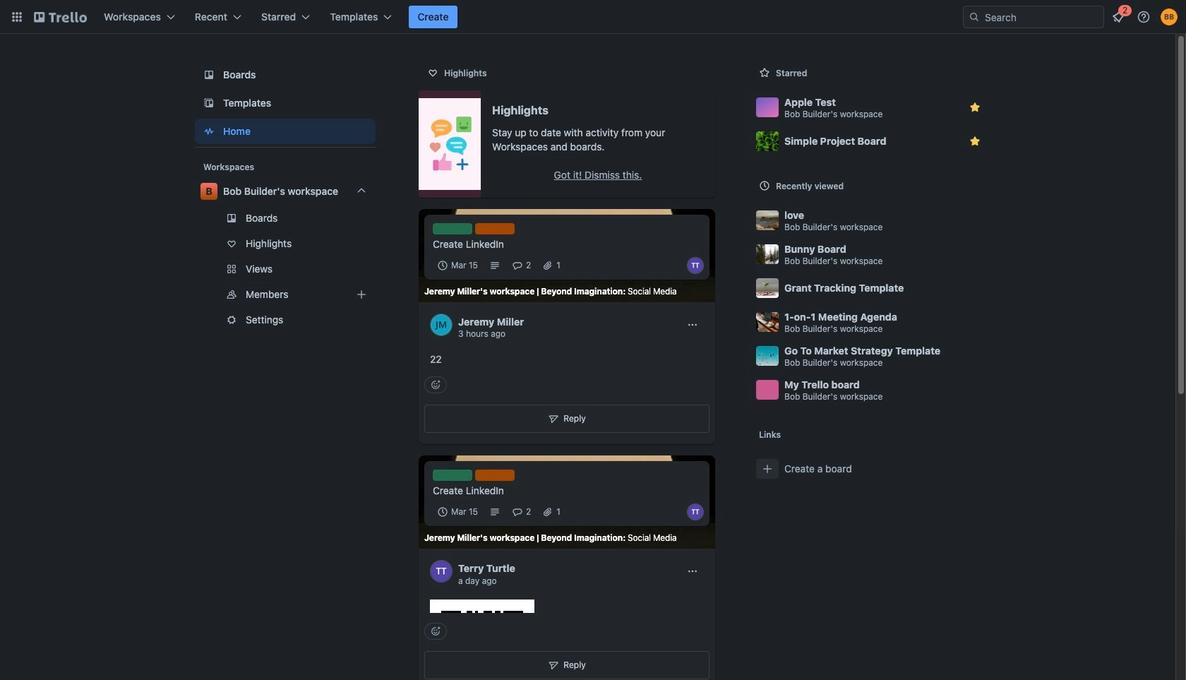 Task type: locate. For each thing, give the bounding box(es) containing it.
board image
[[201, 66, 218, 83]]

open information menu image
[[1137, 10, 1151, 24]]

color: orange, title: none image
[[475, 223, 515, 235], [475, 470, 515, 481]]

color: green, title: none image for color: orange, title: none image corresponding to add reaction icon
[[433, 470, 473, 481]]

search image
[[969, 11, 980, 23]]

1 color: green, title: none image from the top
[[433, 223, 473, 235]]

trello card qr code\_\(1\).png image
[[430, 600, 535, 680]]

Search field
[[980, 6, 1104, 28]]

0 vertical spatial color: green, title: none image
[[433, 223, 473, 235]]

add image
[[353, 286, 370, 303]]

add reaction image
[[425, 623, 447, 640]]

color: orange, title: none image for add reaction image on the left of the page
[[475, 223, 515, 235]]

click to unstar simple project board. it will be removed from your starred list. image
[[968, 134, 983, 148]]

2 color: green, title: none image from the top
[[433, 470, 473, 481]]

back to home image
[[34, 6, 87, 28]]

1 vertical spatial color: green, title: none image
[[433, 470, 473, 481]]

0 vertical spatial color: orange, title: none image
[[475, 223, 515, 235]]

color: orange, title: none image for add reaction icon
[[475, 470, 515, 481]]

color: green, title: none image
[[433, 223, 473, 235], [433, 470, 473, 481]]

1 color: orange, title: none image from the top
[[475, 223, 515, 235]]

2 color: orange, title: none image from the top
[[475, 470, 515, 481]]

1 vertical spatial color: orange, title: none image
[[475, 470, 515, 481]]

color: green, title: none image for color: orange, title: none image related to add reaction image on the left of the page
[[433, 223, 473, 235]]



Task type: describe. For each thing, give the bounding box(es) containing it.
home image
[[201, 123, 218, 140]]

template board image
[[201, 95, 218, 112]]

bob builder (bobbuilder40) image
[[1161, 8, 1178, 25]]

add reaction image
[[425, 377, 447, 394]]

click to unstar apple test. it will be removed from your starred list. image
[[968, 100, 983, 114]]

primary element
[[0, 0, 1187, 34]]

2 notifications image
[[1110, 8, 1127, 25]]



Task type: vqa. For each thing, say whether or not it's contained in the screenshot.
'you'
no



